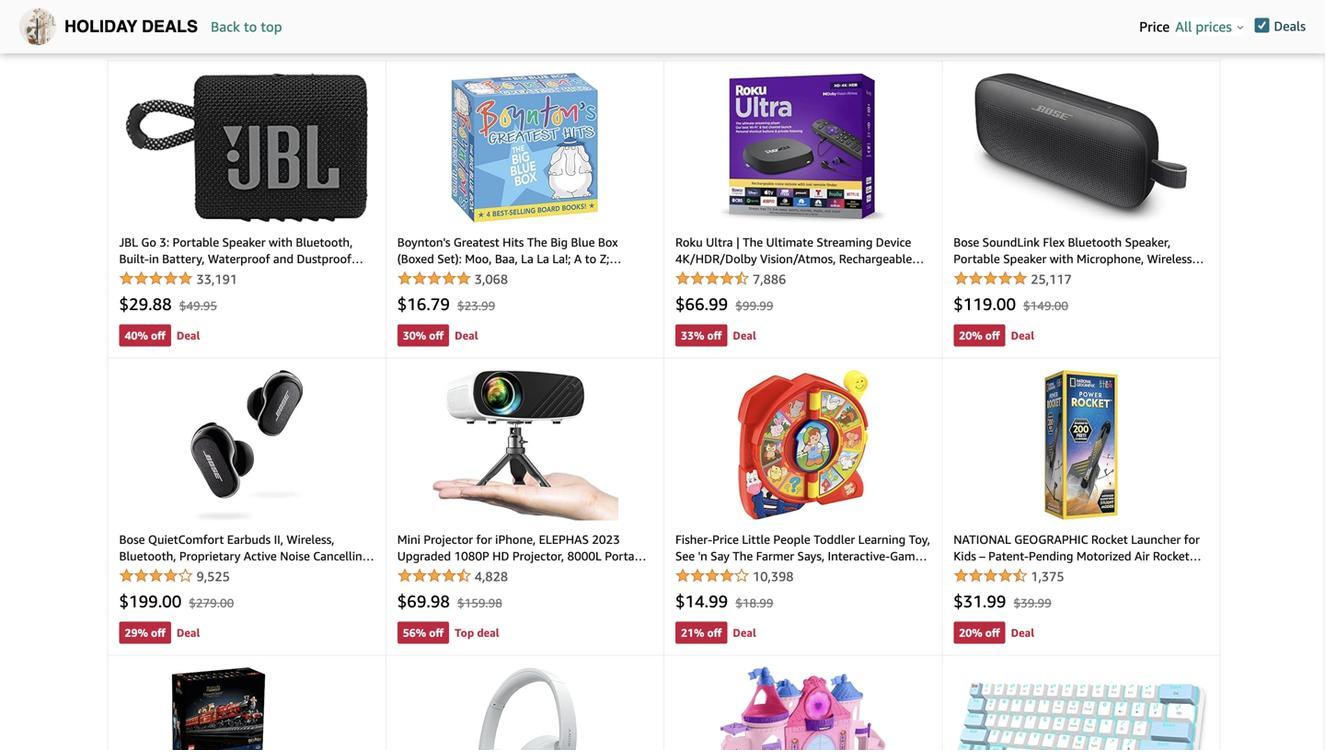 Task type: locate. For each thing, give the bounding box(es) containing it.
with down "see"
[[676, 566, 700, 580]]

1 20% from the top
[[959, 329, 983, 342]]

portable inside 'bose soundlink flex bluetooth speaker, portable speaker with microphone, wireless waterproof speaker for travel, outdoor and pool use, black'
[[954, 252, 1001, 266]]

1 horizontal spatial waterproof
[[954, 268, 1016, 283]]

prices
[[1196, 18, 1232, 35]]

deal down $199.00 $279.00
[[177, 626, 200, 639]]

back to top
[[211, 18, 282, 35]]

the
[[527, 235, 548, 250], [733, 549, 753, 563]]

20% off for $31.99
[[959, 626, 1000, 639]]

deal down $39.99 on the right
[[1011, 626, 1035, 639]]

jbl go 3: portable speaker with bluetooth, built-in battery, waterproof and dustproof feature - black
[[119, 235, 353, 283]]

1 vertical spatial 20% off
[[959, 626, 1000, 639]]

7,886
[[753, 272, 786, 287]]

the left big
[[527, 235, 548, 250]]

0 vertical spatial 20%
[[959, 329, 983, 342]]

off for $69.98
[[429, 626, 444, 639]]

$29.88
[[119, 294, 172, 314]]

1 vertical spatial waterproof
[[954, 268, 1016, 283]]

0 horizontal spatial waterproof
[[208, 252, 270, 266]]

2 vertical spatial speaker
[[1019, 268, 1063, 283]]

21% off
[[681, 626, 722, 639]]

deal for $66.99
[[733, 329, 757, 342]]

la
[[521, 252, 534, 266], [537, 252, 549, 266]]

1 horizontal spatial and
[[780, 566, 800, 580]]

1 vertical spatial price
[[713, 533, 739, 547]]

$39.99
[[1014, 596, 1052, 610]]

portable
[[173, 235, 219, 250], [954, 252, 1001, 266]]

waterproof up 33,191
[[208, 252, 270, 266]]

holiday deals
[[64, 17, 198, 36]]

black
[[171, 268, 200, 283], [1008, 285, 1036, 299]]

portable down bose
[[954, 252, 1001, 266]]

blue up 'a'
[[571, 235, 595, 250]]

and left dustproof
[[273, 252, 294, 266]]

1 horizontal spatial with
[[676, 566, 700, 580]]

to left top
[[244, 18, 257, 35]]

deal down the $99.99
[[733, 329, 757, 342]]

$16.79
[[397, 294, 450, 314]]

off right 21%
[[707, 626, 722, 639]]

checkbox image
[[1255, 18, 1270, 33], [1023, 35, 1037, 49], [1085, 35, 1100, 49]]

tomorrow
[[1158, 35, 1217, 50]]

for
[[1066, 268, 1082, 283]]

boynton's
[[397, 235, 451, 250]]

portable up battery,
[[173, 235, 219, 250]]

30% off
[[403, 329, 444, 342]]

1 horizontal spatial price
[[1140, 18, 1170, 35]]

black down battery,
[[171, 268, 200, 283]]

speaker up 33,191
[[222, 235, 266, 250]]

$66.99
[[676, 294, 728, 314]]

off
[[151, 329, 166, 342], [429, 329, 444, 342], [707, 329, 722, 342], [986, 329, 1000, 342], [151, 626, 166, 639], [429, 626, 444, 639], [707, 626, 722, 639], [986, 626, 1000, 639]]

1 vertical spatial portable
[[954, 252, 1001, 266]]

29% off
[[125, 626, 166, 639]]

off for $29.88
[[151, 329, 166, 342]]

price up get it by tomorrow
[[1140, 18, 1170, 35]]

0 horizontal spatial the
[[527, 235, 548, 250]]

to
[[244, 18, 257, 35], [585, 252, 597, 266]]

20% for $31.99
[[959, 626, 983, 639]]

ages
[[848, 566, 874, 580]]

0 vertical spatial waterproof
[[208, 252, 270, 266]]

top deal
[[455, 626, 500, 639]]

$31.99 $39.99
[[954, 592, 1052, 611]]

off down $119.00
[[986, 329, 1000, 342]]

and down wireless
[[1173, 268, 1193, 283]]

1 horizontal spatial to
[[585, 252, 597, 266]]

20% off
[[959, 329, 1000, 342], [959, 626, 1000, 639]]

and down farmer
[[780, 566, 800, 580]]

0 vertical spatial and
[[273, 252, 294, 266]]

farmer
[[756, 549, 795, 563]]

20% off for $119.00
[[959, 329, 1000, 342]]

off right 33%
[[707, 329, 722, 342]]

2 20% from the top
[[959, 626, 983, 639]]

go
[[141, 235, 156, 250]]

2 vertical spatial and
[[780, 566, 800, 580]]

0 vertical spatial blue
[[571, 235, 595, 250]]

speaker,
[[1125, 235, 1171, 250]]

1 horizontal spatial portable
[[954, 252, 1001, 266]]

$119.00
[[954, 294, 1016, 314]]

0 vertical spatial the
[[527, 235, 548, 250]]

1 horizontal spatial black
[[1008, 285, 1036, 299]]

deals left back
[[142, 17, 198, 36]]

2 la from the left
[[537, 252, 549, 266]]

deal down $119.00 $149.00
[[1011, 329, 1035, 342]]

black right use,
[[1008, 285, 1036, 299]]

hits
[[503, 235, 524, 250]]

1 vertical spatial with
[[1050, 252, 1074, 266]]

off down "$31.99 $39.99"
[[986, 626, 1000, 639]]

0 vertical spatial 20% off
[[959, 329, 1000, 342]]

waterproof up use,
[[954, 268, 1016, 283]]

$49.95
[[179, 299, 217, 313]]

lego harry potter hogwarts express – collectors' edition 76405, iconic replica model steam train from the films, collectible memorabilia set for adults image
[[171, 667, 323, 750]]

waterproof
[[208, 252, 270, 266], [954, 268, 1016, 283]]

$149.00
[[1024, 299, 1069, 313]]

black inside jbl go 3: portable speaker with bluetooth, built-in battery, waterproof and dustproof feature - black
[[171, 268, 200, 283]]

20% down $119.00
[[959, 329, 983, 342]]

1 20% off from the top
[[959, 329, 1000, 342]]

40% off
[[125, 329, 166, 342]]

1 vertical spatial 20%
[[959, 626, 983, 639]]

by
[[1140, 35, 1154, 50]]

1 vertical spatial and
[[1173, 268, 1193, 283]]

18+
[[877, 566, 898, 580]]

off right 29%
[[151, 626, 166, 639]]

1 vertical spatial the
[[733, 549, 753, 563]]

20% off down $119.00
[[959, 329, 1000, 342]]

0 vertical spatial black
[[171, 268, 200, 283]]

with inside jbl go 3: portable speaker with bluetooth, built-in battery, waterproof and dustproof feature - black
[[269, 235, 293, 250]]

2 vertical spatial with
[[676, 566, 700, 580]]

2 horizontal spatial with
[[1050, 252, 1074, 266]]

hat
[[535, 268, 555, 283]]

the down little
[[733, 549, 753, 563]]

blue down set): on the top of the page
[[447, 268, 471, 283]]

0 horizontal spatial and
[[273, 252, 294, 266]]

$279.00
[[189, 596, 234, 610]]

56% off
[[403, 626, 444, 639]]

29%
[[125, 626, 148, 639]]

$159.98
[[457, 596, 503, 610]]

deal
[[177, 329, 200, 342], [455, 329, 478, 342], [733, 329, 757, 342], [1011, 329, 1035, 342], [177, 626, 200, 639], [733, 626, 757, 639], [1011, 626, 1035, 639]]

built-
[[119, 252, 149, 266]]

get it by tomorrow
[[1104, 35, 1217, 50]]

2 horizontal spatial and
[[1173, 268, 1193, 283]]

with left the bluetooth,
[[269, 235, 293, 250]]

speaker down soundlink
[[1004, 252, 1047, 266]]

battery,
[[162, 252, 205, 266]]

2 20% off from the top
[[959, 626, 1000, 639]]

1 vertical spatial black
[[1008, 285, 1036, 299]]

0 horizontal spatial black
[[171, 268, 200, 283]]

sounds
[[737, 566, 776, 580]]

deal for $14.99
[[733, 626, 757, 639]]

music
[[703, 566, 733, 580]]

deal down $18.99
[[733, 626, 757, 639]]

off for $31.99
[[986, 626, 1000, 639]]

outdoor
[[1124, 268, 1170, 283]]

greatest
[[454, 235, 500, 250]]

learning
[[859, 533, 906, 547]]

waterproof inside 'bose soundlink flex bluetooth speaker, portable speaker with microphone, wireless waterproof speaker for travel, outdoor and pool use, black'
[[954, 268, 1016, 283]]

portable inside jbl go 3: portable speaker with bluetooth, built-in battery, waterproof and dustproof feature - black
[[173, 235, 219, 250]]

box
[[598, 235, 618, 250]]

off right the 30%
[[429, 329, 444, 342]]

1 vertical spatial blue
[[447, 268, 471, 283]]

la up green
[[521, 252, 534, 266]]

waterproof inside jbl go 3: portable speaker with bluetooth, built-in battery, waterproof and dustproof feature - black
[[208, 252, 270, 266]]

1 horizontal spatial blue
[[571, 235, 595, 250]]

with
[[269, 235, 293, 250], [1050, 252, 1074, 266], [676, 566, 700, 580]]

speaker
[[222, 235, 266, 250], [1004, 252, 1047, 266], [1019, 268, 1063, 283]]

deals
[[142, 17, 198, 36], [1275, 19, 1306, 34]]

people
[[774, 533, 811, 547]]

big
[[551, 235, 568, 250]]

0 horizontal spatial price
[[713, 533, 739, 547]]

4,828
[[475, 569, 508, 584]]

1 horizontal spatial the
[[733, 549, 753, 563]]

la up hat on the top left of page
[[537, 252, 549, 266]]

price up 'say'
[[713, 533, 739, 547]]

1 horizontal spatial la
[[537, 252, 549, 266]]

0 vertical spatial speaker
[[222, 235, 266, 250]]

0 vertical spatial portable
[[173, 235, 219, 250]]

$119.00 $149.00
[[954, 294, 1069, 314]]

$66.99 $99.99
[[676, 294, 774, 314]]

to inside boynton's greatest hits the big blue box (boxed set): moo, baa, la la la!; a to z; doggies; blue hat, green hat
[[585, 252, 597, 266]]

2 horizontal spatial checkbox image
[[1255, 18, 1270, 33]]

off right 56%
[[429, 626, 444, 639]]

all prices
[[1176, 18, 1232, 35]]

20% off down '$31.99'
[[959, 626, 1000, 639]]

20% down '$31.99'
[[959, 626, 983, 639]]

33% off
[[681, 329, 722, 342]]

to right 'a'
[[585, 252, 597, 266]]

0 horizontal spatial deals
[[142, 17, 198, 36]]

fisher-
[[676, 533, 713, 547]]

deals right popover "icon"
[[1275, 19, 1306, 34]]

0 horizontal spatial la
[[521, 252, 534, 266]]

0 horizontal spatial portable
[[173, 235, 219, 250]]

top
[[455, 626, 474, 639]]

20%
[[959, 329, 983, 342], [959, 626, 983, 639]]

waterproof for $29.88
[[208, 252, 270, 266]]

deal
[[477, 626, 500, 639]]

0 horizontal spatial with
[[269, 235, 293, 250]]

use,
[[981, 285, 1004, 299]]

bose
[[954, 235, 980, 250]]

off right 40%
[[151, 329, 166, 342]]

1 vertical spatial to
[[585, 252, 597, 266]]

0 horizontal spatial to
[[244, 18, 257, 35]]

deal down $23.99
[[455, 329, 478, 342]]

off for $14.99
[[707, 626, 722, 639]]

and inside jbl go 3: portable speaker with bluetooth, built-in battery, waterproof and dustproof feature - black
[[273, 252, 294, 266]]

wireless
[[1148, 252, 1193, 266]]

deal down the $49.95
[[177, 329, 200, 342]]

0 vertical spatial with
[[269, 235, 293, 250]]

speaker up $149.00
[[1019, 268, 1063, 283]]

with down flex
[[1050, 252, 1074, 266]]

0 horizontal spatial blue
[[447, 268, 471, 283]]



Task type: vqa. For each thing, say whether or not it's contained in the screenshot.


Task type: describe. For each thing, give the bounding box(es) containing it.
get
[[1104, 35, 1125, 50]]

10,398
[[753, 569, 794, 584]]

soundlink
[[983, 235, 1040, 250]]

fisher-price little people toddler learning toy, see 'n say the farmer says, interactive-game with music sounds and phrases ages 18+ months
[[676, 533, 931, 597]]

flex
[[1043, 235, 1065, 250]]

waterproof for $119.00
[[954, 268, 1016, 283]]

dustproof
[[297, 252, 352, 266]]

and inside the fisher-price little people toddler learning toy, see 'n say the farmer says, interactive-game with music sounds and phrases ages 18+ months
[[780, 566, 800, 580]]

deal for $16.79
[[455, 329, 478, 342]]

speaker inside jbl go 3: portable speaker with bluetooth, built-in battery, waterproof and dustproof feature - black
[[222, 235, 266, 250]]

deal for $119.00
[[1011, 329, 1035, 342]]

top
[[261, 18, 282, 35]]

0 vertical spatial to
[[244, 18, 257, 35]]

1 horizontal spatial deals
[[1275, 19, 1306, 34]]

3:
[[160, 235, 170, 250]]

holiday
[[64, 17, 137, 36]]

off for $119.00
[[986, 329, 1000, 342]]

33,191
[[197, 272, 238, 287]]

deal for $29.88
[[177, 329, 200, 342]]

1 vertical spatial speaker
[[1004, 252, 1047, 266]]

see
[[676, 549, 695, 563]]

toddler
[[814, 533, 855, 547]]

with inside the fisher-price little people toddler learning toy, see 'n say the farmer says, interactive-game with music sounds and phrases ages 18+ months
[[676, 566, 700, 580]]

40%
[[125, 329, 148, 342]]

1 la from the left
[[521, 252, 534, 266]]

popover image
[[1238, 25, 1244, 29]]

bluetooth
[[1068, 235, 1122, 250]]

bluetooth,
[[296, 235, 353, 250]]

edjo bluetooth mechanical keyboard 60%, wireless/wired mechanical gaming keyboard with red switches and backlit, ultra-compact 60 percent computer keyboard for windows, mac os image
[[954, 682, 1209, 750]]

$199.00 $279.00
[[119, 592, 234, 611]]

56%
[[403, 626, 426, 639]]

sony wh-ch720n noise canceling wireless headphones bluetooth over the ear headset with microphone and alexa built-in, white new image
[[469, 667, 581, 750]]

'n
[[698, 549, 708, 563]]

price inside the fisher-price little people toddler learning toy, see 'n say the farmer says, interactive-game with music sounds and phrases ages 18+ months
[[713, 533, 739, 547]]

$31.99
[[954, 592, 1007, 611]]

1 horizontal spatial checkbox image
[[1085, 35, 1100, 49]]

the inside boynton's greatest hits the big blue box (boxed set): moo, baa, la la la!; a to z; doggies; blue hat, green hat
[[527, 235, 548, 250]]

21%
[[681, 626, 705, 639]]

say
[[711, 549, 730, 563]]

$18.99
[[736, 596, 774, 610]]

moo,
[[465, 252, 492, 266]]

30%
[[403, 329, 426, 342]]

$23.99
[[457, 299, 496, 313]]

phrases
[[803, 566, 845, 580]]

33%
[[681, 329, 705, 342]]

toy,
[[909, 533, 931, 547]]

little people toddler playset disney princess magical lights & dancing castle musical toy with 2 figures for ages 18+ months image
[[720, 667, 886, 750]]

9,525
[[197, 569, 230, 584]]

green
[[500, 268, 532, 283]]

bose soundlink flex bluetooth speaker, portable speaker with microphone, wireless waterproof speaker for travel, outdoor and pool use, black
[[954, 235, 1193, 299]]

little
[[742, 533, 771, 547]]

holiday deals image
[[19, 8, 56, 45]]

off for $199.00
[[151, 626, 166, 639]]

off for $16.79
[[429, 329, 444, 342]]

20% for $119.00
[[959, 329, 983, 342]]

0 vertical spatial price
[[1140, 18, 1170, 35]]

game
[[890, 549, 922, 563]]

$69.98
[[397, 592, 450, 611]]

a
[[574, 252, 582, 266]]

doggies;
[[397, 268, 444, 283]]

says,
[[798, 549, 825, 563]]

with inside 'bose soundlink flex bluetooth speaker, portable speaker with microphone, wireless waterproof speaker for travel, outdoor and pool use, black'
[[1050, 252, 1074, 266]]

$14.99 $18.99
[[676, 592, 774, 611]]

z;
[[600, 252, 610, 266]]

deal for $199.00
[[177, 626, 200, 639]]

pool
[[954, 285, 978, 299]]

baa,
[[495, 252, 518, 266]]

the inside the fisher-price little people toddler learning toy, see 'n say the farmer says, interactive-game with music sounds and phrases ages 18+ months
[[733, 549, 753, 563]]

$14.99
[[676, 592, 728, 611]]

$16.79 $23.99
[[397, 294, 496, 314]]

jbl
[[119, 235, 138, 250]]

travel,
[[1085, 268, 1120, 283]]

months
[[676, 582, 717, 597]]

0 horizontal spatial checkbox image
[[1023, 35, 1037, 49]]

$69.98 $159.98
[[397, 592, 503, 611]]

all
[[1176, 18, 1193, 35]]

back
[[211, 18, 240, 35]]

1,375
[[1031, 569, 1065, 584]]

deal for $31.99
[[1011, 626, 1035, 639]]

off for $66.99
[[707, 329, 722, 342]]

feature
[[119, 268, 160, 283]]

boynton's greatest hits the big blue box (boxed set): moo, baa, la la la!; a to z; doggies; blue hat, green hat
[[397, 235, 618, 283]]

and inside 'bose soundlink flex bluetooth speaker, portable speaker with microphone, wireless waterproof speaker for travel, outdoor and pool use, black'
[[1173, 268, 1193, 283]]

in
[[149, 252, 159, 266]]

interactive-
[[828, 549, 890, 563]]

3,068
[[475, 272, 508, 287]]

(boxed
[[397, 252, 434, 266]]

black inside 'bose soundlink flex bluetooth speaker, portable speaker with microphone, wireless waterproof speaker for travel, outdoor and pool use, black'
[[1008, 285, 1036, 299]]

25,117
[[1031, 272, 1072, 287]]

la!;
[[553, 252, 571, 266]]

$29.88 $49.95
[[119, 294, 217, 314]]

hat,
[[474, 268, 497, 283]]



